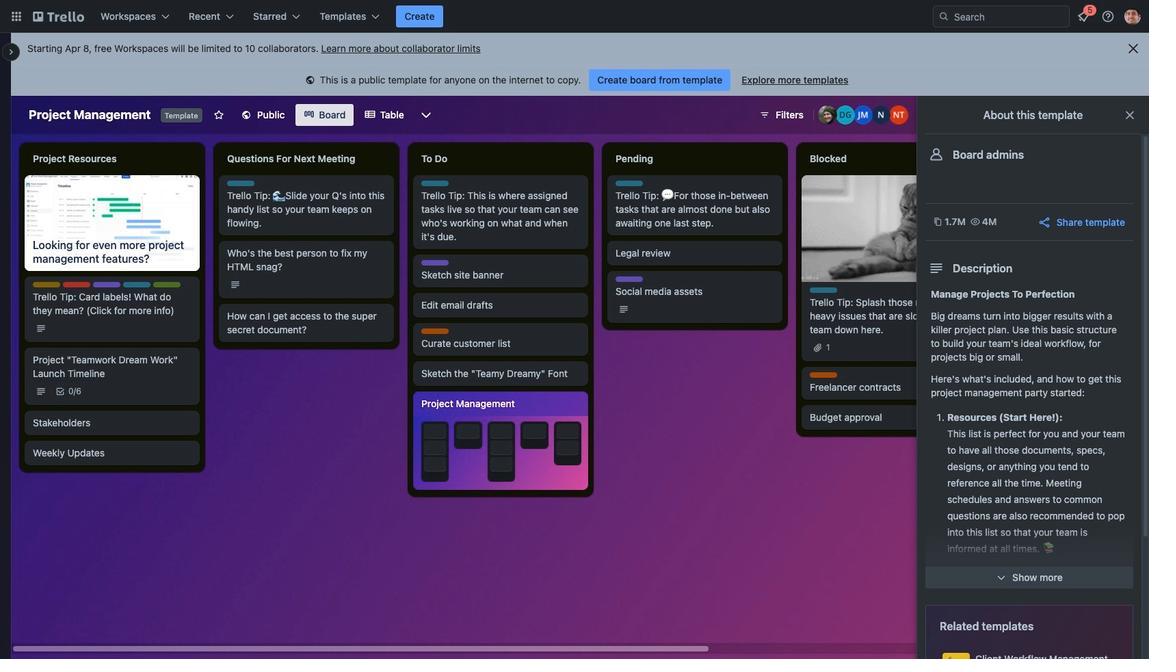 Task type: describe. For each thing, give the bounding box(es) containing it.
star or unstar board image
[[213, 110, 224, 120]]

5 notifications image
[[1076, 8, 1092, 25]]

sm image
[[304, 74, 317, 88]]

open information menu image
[[1102, 10, 1116, 23]]

color: yellow, title: "copy request" element
[[33, 282, 60, 287]]

primary element
[[0, 0, 1150, 33]]

back to home image
[[33, 5, 84, 27]]

0 horizontal spatial color: orange, title: "one more step" element
[[422, 329, 449, 334]]

2 horizontal spatial color: purple, title: "design team" element
[[616, 277, 643, 282]]

color: red, title: "priority" element
[[63, 282, 90, 287]]

Search field
[[950, 6, 1070, 27]]

nicole tang (nicoletang31) image
[[890, 105, 909, 125]]

color: lime, title: "halp" element
[[153, 282, 181, 287]]

Board name text field
[[22, 104, 158, 126]]

search image
[[939, 11, 950, 22]]

caity (caity) image
[[819, 105, 838, 125]]

nic (nicoletollefson1) image
[[872, 105, 891, 125]]



Task type: vqa. For each thing, say whether or not it's contained in the screenshot.
Terry Turtle invited an unconfirmed member to Hello's at
no



Task type: locate. For each thing, give the bounding box(es) containing it.
jordan mirchev (jordan_mirchev) image
[[854, 105, 873, 125]]

1 vertical spatial color: orange, title: "one more step" element
[[810, 372, 838, 378]]

None text field
[[25, 148, 200, 170], [219, 148, 394, 170], [25, 148, 200, 170], [219, 148, 394, 170]]

None text field
[[413, 148, 589, 170], [608, 148, 783, 170], [802, 148, 977, 170], [413, 148, 589, 170], [608, 148, 783, 170], [802, 148, 977, 170]]

1 horizontal spatial color: purple, title: "design team" element
[[422, 260, 449, 266]]

customize views image
[[420, 108, 433, 122]]

color: purple, title: "design team" element
[[422, 260, 449, 266], [616, 277, 643, 282], [93, 282, 120, 287]]

1 horizontal spatial color: orange, title: "one more step" element
[[810, 372, 838, 378]]

color: orange, title: "one more step" element
[[422, 329, 449, 334], [810, 372, 838, 378]]

devan goldstein (devangoldstein2) image
[[836, 105, 856, 125]]

0 vertical spatial color: orange, title: "one more step" element
[[422, 329, 449, 334]]

color: sky, title: "trello tip" element
[[227, 181, 255, 186], [422, 181, 449, 186], [616, 181, 643, 186], [123, 282, 151, 287], [810, 287, 838, 293]]

0 horizontal spatial color: purple, title: "design team" element
[[93, 282, 120, 287]]

james peterson (jamespeterson93) image
[[1125, 8, 1142, 25]]



